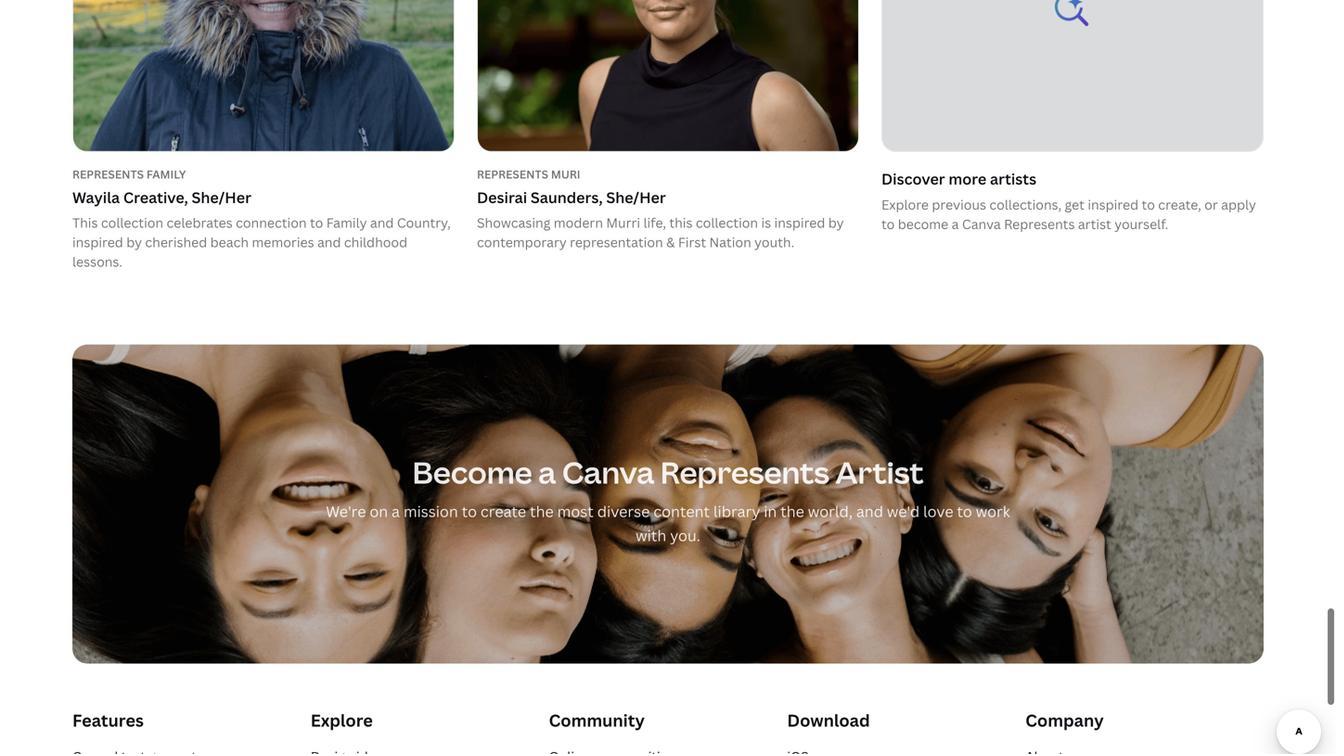 Task type: describe. For each thing, give the bounding box(es) containing it.
modern
[[554, 214, 603, 232]]

previous
[[932, 196, 987, 213]]

create
[[481, 502, 527, 522]]

become
[[898, 215, 949, 233]]

to up "yourself."
[[1142, 196, 1156, 213]]

childhood
[[344, 233, 408, 251]]

on
[[370, 502, 388, 522]]

and inside become a canva represents artist we're on a mission to create the most diverse content library in the world, and we'd love to work with you.
[[857, 502, 884, 522]]

connection
[[236, 214, 307, 232]]

1 the from the left
[[530, 502, 554, 522]]

create,
[[1159, 196, 1202, 213]]

memories
[[252, 233, 314, 251]]

collection inside showcasing modern murri life, this collection is inspired by contemporary representation & first nation youth.
[[696, 214, 759, 232]]

collections,
[[990, 196, 1062, 213]]

features
[[72, 710, 144, 732]]

murri
[[607, 214, 641, 232]]

artist
[[1079, 215, 1112, 233]]

wayila
[[72, 187, 120, 207]]

desirai
[[477, 187, 527, 207]]

love
[[924, 502, 954, 522]]

youth.
[[755, 233, 795, 251]]

0 vertical spatial and
[[370, 214, 394, 232]]

this
[[72, 214, 98, 232]]

diverse
[[598, 502, 650, 522]]

2 the from the left
[[781, 502, 805, 522]]

nation
[[710, 233, 752, 251]]

beach
[[210, 233, 249, 251]]

this
[[670, 214, 693, 232]]

she/her for wayila creative, she/her
[[192, 187, 252, 207]]

download
[[788, 710, 870, 732]]

to right love
[[958, 502, 973, 522]]

family
[[147, 167, 186, 182]]

canva inside become a canva represents artist we're on a mission to create the most diverse content library in the world, and we'd love to work with you.
[[562, 452, 655, 493]]

lessons.
[[72, 253, 122, 271]]

represents inside explore previous collections, get inspired to create, or apply to become a canva represents artist yourself.
[[1005, 215, 1075, 233]]

get
[[1065, 196, 1085, 213]]

first
[[678, 233, 707, 251]]

with
[[636, 526, 667, 546]]

you.
[[670, 526, 701, 546]]

become
[[413, 452, 533, 493]]

family
[[326, 214, 367, 232]]

become a canva represents artist we're on a mission to create the most diverse content library in the world, and we'd love to work with you.
[[326, 452, 1011, 546]]

community
[[549, 710, 645, 732]]

creative,
[[123, 187, 188, 207]]

life,
[[644, 214, 667, 232]]

explore for explore
[[311, 710, 373, 732]]

to left become
[[882, 215, 895, 233]]

apply
[[1222, 196, 1257, 213]]

represents muri desirai saunders, she/her
[[477, 167, 666, 207]]

represents inside become a canva represents artist we're on a mission to create the most diverse content library in the world, and we'd love to work with you.
[[661, 452, 830, 493]]

a inside explore previous collections, get inspired to create, or apply to become a canva represents artist yourself.
[[952, 215, 959, 233]]



Task type: vqa. For each thing, say whether or not it's contained in the screenshot.
explore corresponding to Explore previous collections, get inspired to create, or apply to become a Canva Represents artist yourself.
yes



Task type: locate. For each thing, give the bounding box(es) containing it.
is
[[762, 214, 772, 232]]

represents up desirai
[[477, 167, 549, 182]]

2 vertical spatial inspired
[[72, 233, 123, 251]]

and left we'd
[[857, 502, 884, 522]]

she/her
[[192, 187, 252, 207], [607, 187, 666, 207]]

1 horizontal spatial inspired
[[775, 214, 826, 232]]

0 horizontal spatial a
[[392, 502, 400, 522]]

representation
[[570, 233, 663, 251]]

0 horizontal spatial canva
[[562, 452, 655, 493]]

a right on
[[392, 502, 400, 522]]

company
[[1026, 710, 1104, 732]]

to left create at left bottom
[[462, 502, 477, 522]]

the left most
[[530, 502, 554, 522]]

0 vertical spatial by
[[829, 214, 844, 232]]

to
[[1142, 196, 1156, 213], [310, 214, 323, 232], [882, 215, 895, 233], [462, 502, 477, 522], [958, 502, 973, 522]]

this collection celebrates connection to family and country, inspired by cherished beach memories and childhood lessons.
[[72, 214, 451, 271]]

represents down collections,
[[1005, 215, 1075, 233]]

1 vertical spatial inspired
[[775, 214, 826, 232]]

and
[[370, 214, 394, 232], [317, 233, 341, 251], [857, 502, 884, 522]]

canva up diverse
[[562, 452, 655, 493]]

1 horizontal spatial represents
[[1005, 215, 1075, 233]]

more
[[949, 169, 987, 189]]

represents up wayila
[[72, 167, 144, 182]]

inspired inside 'this collection celebrates connection to family and country, inspired by cherished beach memories and childhood lessons.'
[[72, 233, 123, 251]]

muri
[[551, 167, 581, 182]]

represents family wayila creative, she/her
[[72, 167, 252, 207]]

1 collection from the left
[[101, 214, 163, 232]]

or
[[1205, 196, 1219, 213]]

1 vertical spatial a
[[539, 452, 556, 493]]

0 vertical spatial a
[[952, 215, 959, 233]]

represents up library
[[661, 452, 830, 493]]

1 represents from the left
[[72, 167, 144, 182]]

collection up 'nation'
[[696, 214, 759, 232]]

0 horizontal spatial inspired
[[72, 233, 123, 251]]

celebrates
[[167, 214, 233, 232]]

a
[[952, 215, 959, 233], [539, 452, 556, 493], [392, 502, 400, 522]]

world,
[[808, 502, 853, 522]]

explore
[[882, 196, 929, 213], [311, 710, 373, 732]]

collection
[[101, 214, 163, 232], [696, 214, 759, 232]]

inspired inside showcasing modern murri life, this collection is inspired by contemporary representation & first nation youth.
[[775, 214, 826, 232]]

2 represents from the left
[[477, 167, 549, 182]]

0 horizontal spatial and
[[317, 233, 341, 251]]

discover
[[882, 169, 946, 189]]

0 vertical spatial canva
[[963, 215, 1001, 233]]

country,
[[397, 214, 451, 232]]

inspired up the artist
[[1088, 196, 1139, 213]]

yourself.
[[1115, 215, 1169, 233]]

1 horizontal spatial a
[[539, 452, 556, 493]]

1 horizontal spatial canva
[[963, 215, 1001, 233]]

a right the "become"
[[539, 452, 556, 493]]

2 horizontal spatial and
[[857, 502, 884, 522]]

by right is
[[829, 214, 844, 232]]

inspired
[[1088, 196, 1139, 213], [775, 214, 826, 232], [72, 233, 123, 251]]

2 vertical spatial and
[[857, 502, 884, 522]]

cherished
[[145, 233, 207, 251]]

the right in
[[781, 502, 805, 522]]

1 horizontal spatial collection
[[696, 214, 759, 232]]

most
[[558, 502, 594, 522]]

0 vertical spatial represents
[[1005, 215, 1075, 233]]

inspired up lessons.
[[72, 233, 123, 251]]

0 vertical spatial inspired
[[1088, 196, 1139, 213]]

2 collection from the left
[[696, 214, 759, 232]]

in
[[764, 502, 777, 522]]

by
[[829, 214, 844, 232], [126, 233, 142, 251]]

to left family
[[310, 214, 323, 232]]

to inside 'this collection celebrates connection to family and country, inspired by cherished beach memories and childhood lessons.'
[[310, 214, 323, 232]]

represents for wayila
[[72, 167, 144, 182]]

1 vertical spatial canva
[[562, 452, 655, 493]]

inspired up youth.
[[775, 214, 826, 232]]

1 horizontal spatial by
[[829, 214, 844, 232]]

by inside 'this collection celebrates connection to family and country, inspired by cherished beach memories and childhood lessons.'
[[126, 233, 142, 251]]

1 vertical spatial and
[[317, 233, 341, 251]]

collection inside 'this collection celebrates connection to family and country, inspired by cherished beach memories and childhood lessons.'
[[101, 214, 163, 232]]

she/her inside represents family wayila creative, she/her
[[192, 187, 252, 207]]

mission
[[404, 502, 458, 522]]

1 vertical spatial represents
[[661, 452, 830, 493]]

1 she/her from the left
[[192, 187, 252, 207]]

1 horizontal spatial explore
[[882, 196, 929, 213]]

0 horizontal spatial collection
[[101, 214, 163, 232]]

0 horizontal spatial represents
[[72, 167, 144, 182]]

represents inside represents muri desirai saunders, she/her
[[477, 167, 549, 182]]

represents
[[72, 167, 144, 182], [477, 167, 549, 182]]

collection down creative,
[[101, 214, 163, 232]]

we're
[[326, 502, 366, 522]]

the
[[530, 502, 554, 522], [781, 502, 805, 522]]

0 vertical spatial explore
[[882, 196, 929, 213]]

library
[[714, 502, 761, 522]]

a down previous
[[952, 215, 959, 233]]

inspired inside explore previous collections, get inspired to create, or apply to become a canva represents artist yourself.
[[1088, 196, 1139, 213]]

2 horizontal spatial inspired
[[1088, 196, 1139, 213]]

content
[[654, 502, 710, 522]]

1 vertical spatial explore
[[311, 710, 373, 732]]

discover more artists
[[882, 169, 1037, 189]]

canva inside explore previous collections, get inspired to create, or apply to become a canva represents artist yourself.
[[963, 215, 1001, 233]]

2 horizontal spatial a
[[952, 215, 959, 233]]

saunders,
[[531, 187, 603, 207]]

by left cherished
[[126, 233, 142, 251]]

1 horizontal spatial she/her
[[607, 187, 666, 207]]

1 horizontal spatial and
[[370, 214, 394, 232]]

by inside showcasing modern murri life, this collection is inspired by contemporary representation & first nation youth.
[[829, 214, 844, 232]]

0 horizontal spatial she/her
[[192, 187, 252, 207]]

represents
[[1005, 215, 1075, 233], [661, 452, 830, 493]]

she/her for desirai saunders, she/her
[[607, 187, 666, 207]]

&
[[667, 233, 675, 251]]

2 vertical spatial a
[[392, 502, 400, 522]]

and down family
[[317, 233, 341, 251]]

canva down previous
[[963, 215, 1001, 233]]

we'd
[[887, 502, 920, 522]]

0 horizontal spatial represents
[[661, 452, 830, 493]]

work
[[976, 502, 1011, 522]]

1 horizontal spatial the
[[781, 502, 805, 522]]

1 horizontal spatial represents
[[477, 167, 549, 182]]

0 horizontal spatial the
[[530, 502, 554, 522]]

showcasing
[[477, 214, 551, 232]]

showcasing modern murri life, this collection is inspired by contemporary representation & first nation youth.
[[477, 214, 844, 251]]

0 horizontal spatial by
[[126, 233, 142, 251]]

contemporary
[[477, 233, 567, 251]]

canva
[[963, 215, 1001, 233], [562, 452, 655, 493]]

represents inside represents family wayila creative, she/her
[[72, 167, 144, 182]]

1 vertical spatial by
[[126, 233, 142, 251]]

she/her up murri
[[607, 187, 666, 207]]

explore inside explore previous collections, get inspired to create, or apply to become a canva represents artist yourself.
[[882, 196, 929, 213]]

explore previous collections, get inspired to create, or apply to become a canva represents artist yourself.
[[882, 196, 1257, 233]]

she/her up the celebrates
[[192, 187, 252, 207]]

0 horizontal spatial explore
[[311, 710, 373, 732]]

she/her inside represents muri desirai saunders, she/her
[[607, 187, 666, 207]]

artist
[[836, 452, 924, 493]]

represents for desirai
[[477, 167, 549, 182]]

artists
[[991, 169, 1037, 189]]

2 she/her from the left
[[607, 187, 666, 207]]

and up childhood
[[370, 214, 394, 232]]

explore for explore previous collections, get inspired to create, or apply to become a canva represents artist yourself.
[[882, 196, 929, 213]]



